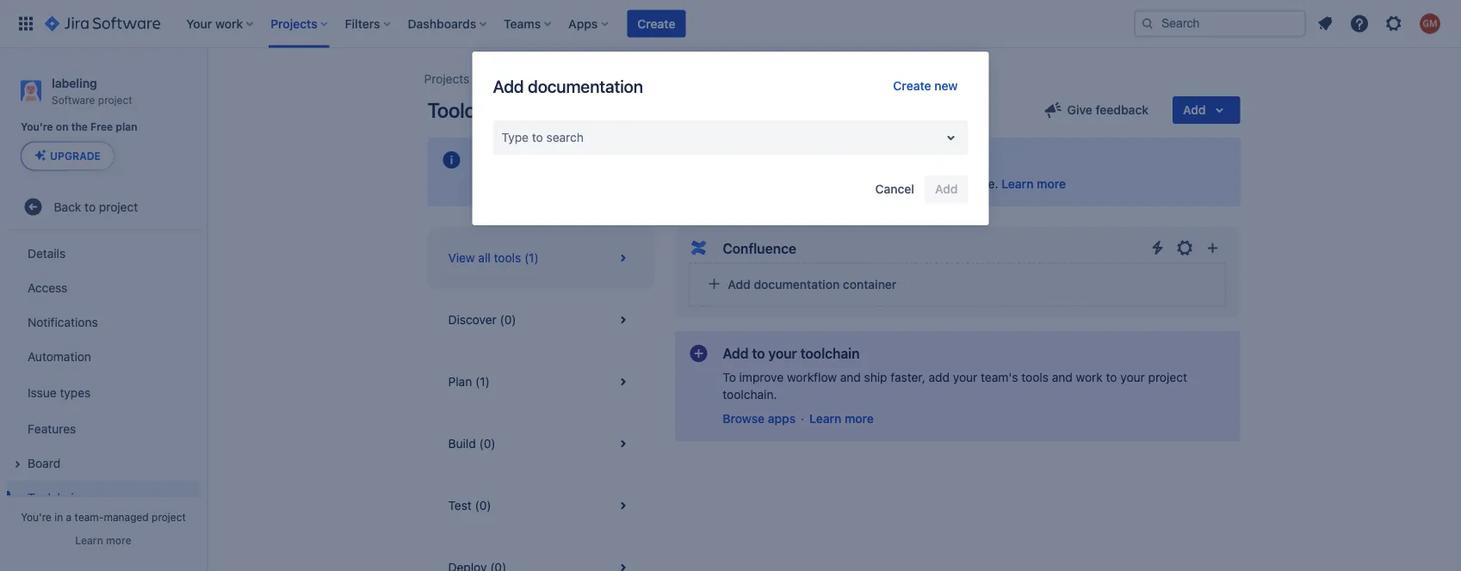 Task type: locate. For each thing, give the bounding box(es) containing it.
browse apps button
[[723, 411, 796, 428]]

0 horizontal spatial tools
[[494, 251, 521, 265]]

labeling inside labeling software project
[[52, 76, 97, 90]]

learn down team-
[[75, 535, 103, 547]]

labeling
[[490, 72, 534, 86], [52, 76, 97, 90]]

add documentation container button
[[697, 271, 907, 299]]

(0) right test
[[475, 499, 491, 513]]

create for create new
[[894, 79, 932, 93]]

0 horizontal spatial (1)
[[475, 375, 490, 389]]

1 you're from the top
[[21, 121, 53, 133]]

discover inside button
[[448, 313, 497, 327]]

1 horizontal spatial more
[[845, 412, 874, 426]]

2 vertical spatial learn
[[75, 535, 103, 547]]

0 vertical spatial work
[[726, 177, 753, 191]]

open image
[[941, 127, 962, 148]]

welcome
[[476, 152, 535, 168]]

1 vertical spatial (1)
[[475, 375, 490, 389]]

1 horizontal spatial documentation
[[754, 278, 840, 292]]

create inside add documentation dialog
[[894, 79, 932, 93]]

0 horizontal spatial work
[[726, 177, 753, 191]]

2 horizontal spatial more
[[1037, 177, 1066, 191]]

0 vertical spatial you're
[[21, 121, 53, 133]]

in
[[54, 512, 63, 524]]

project
[[98, 94, 132, 106], [587, 152, 633, 168], [99, 200, 138, 214], [1149, 371, 1188, 385], [152, 512, 186, 524]]

0 vertical spatial more
[[1037, 177, 1066, 191]]

(1)
[[525, 251, 539, 265], [475, 375, 490, 389]]

all right view
[[478, 251, 491, 265]]

1 horizontal spatial labeling
[[490, 72, 534, 86]]

access link
[[7, 271, 200, 305]]

learn more button down 'you're in a team-managed project'
[[75, 534, 132, 548]]

0 vertical spatial discover
[[476, 177, 524, 191]]

toolchain up in
[[28, 491, 81, 505]]

welcome to your project toolchain discover integrations for your tools, connect work to your project, and manage it all right here. learn more
[[476, 152, 1066, 191]]

toolchain down projects link
[[428, 98, 514, 122]]

discover
[[476, 177, 524, 191], [448, 313, 497, 327]]

to inside add documentation dialog
[[532, 130, 543, 145]]

improve
[[740, 371, 784, 385]]

toolchain inside add to your toolchain to improve workflow and ship faster, add your team's tools and work to your project toolchain.
[[801, 346, 860, 362]]

labeling software project
[[52, 76, 132, 106]]

you're left in
[[21, 512, 52, 524]]

1 vertical spatial you're
[[21, 512, 52, 524]]

1 vertical spatial learn more button
[[810, 411, 874, 428]]

(0) for discover (0)
[[500, 313, 516, 327]]

1 vertical spatial work
[[1076, 371, 1103, 385]]

0 horizontal spatial toolchain
[[28, 491, 81, 505]]

labeling for labeling software project
[[52, 76, 97, 90]]

1 horizontal spatial create
[[894, 79, 932, 93]]

2 horizontal spatial learn
[[1002, 177, 1034, 191]]

learn right · at the bottom of the page
[[810, 412, 842, 426]]

0 horizontal spatial toolchain
[[636, 152, 695, 168]]

learn
[[1002, 177, 1034, 191], [810, 412, 842, 426], [75, 535, 103, 547]]

types
[[60, 386, 91, 400]]

1 horizontal spatial learn more button
[[810, 411, 874, 428]]

features
[[28, 422, 76, 436]]

1 vertical spatial tools
[[1022, 371, 1049, 385]]

add up to
[[723, 346, 749, 362]]

0 vertical spatial toolchain
[[636, 152, 695, 168]]

(0) for build (0)
[[479, 437, 496, 451]]

0 vertical spatial tools
[[494, 251, 521, 265]]

1 horizontal spatial (1)
[[525, 251, 539, 265]]

2 vertical spatial learn more button
[[75, 534, 132, 548]]

more inside welcome to your project toolchain discover integrations for your tools, connect work to your project, and manage it all right here. learn more
[[1037, 177, 1066, 191]]

you're for you're in a team-managed project
[[21, 512, 52, 524]]

documentation inside button
[[754, 278, 840, 292]]

group
[[7, 231, 200, 555]]

back to project link
[[7, 190, 200, 224]]

learn more button right here.
[[1002, 176, 1066, 193]]

toolchain
[[636, 152, 695, 168], [801, 346, 860, 362]]

build (0)
[[448, 437, 496, 451]]

0 vertical spatial add
[[493, 76, 524, 96]]

jira software image
[[45, 13, 160, 34], [45, 13, 160, 34]]

2 you're from the top
[[21, 512, 52, 524]]

(0) down view all tools (1)
[[500, 313, 516, 327]]

0 horizontal spatial labeling
[[52, 76, 97, 90]]

more
[[1037, 177, 1066, 191], [845, 412, 874, 426], [106, 535, 132, 547]]

add inside button
[[728, 278, 751, 292]]

toolchain
[[428, 98, 514, 122], [28, 491, 81, 505]]

1 vertical spatial add
[[728, 278, 751, 292]]

toolchain inside welcome to your project toolchain discover integrations for your tools, connect work to your project, and manage it all right here. learn more
[[636, 152, 695, 168]]

add inside dialog
[[493, 76, 524, 96]]

1 horizontal spatial all
[[926, 177, 938, 191]]

add documentation
[[493, 76, 643, 96]]

0 horizontal spatial more
[[106, 535, 132, 547]]

learn more button
[[1002, 176, 1066, 193], [810, 411, 874, 428], [75, 534, 132, 548]]

(0) right build
[[479, 437, 496, 451]]

confluence logo image
[[689, 238, 709, 259]]

add for add documentation
[[493, 76, 524, 96]]

0 horizontal spatial all
[[478, 251, 491, 265]]

1 vertical spatial toolchain
[[28, 491, 81, 505]]

test (0)
[[448, 499, 491, 513]]

workflow
[[787, 371, 837, 385]]

1 horizontal spatial toolchain
[[801, 346, 860, 362]]

documentation for add documentation container
[[754, 278, 840, 292]]

(1) right plan
[[475, 375, 490, 389]]

you're in a team-managed project
[[21, 512, 186, 524]]

add for add documentation container
[[728, 278, 751, 292]]

view
[[448, 251, 475, 265]]

2 vertical spatial more
[[106, 535, 132, 547]]

and right team's
[[1052, 371, 1073, 385]]

tools inside button
[[494, 251, 521, 265]]

create inside primary element
[[638, 16, 676, 31]]

you're on the free plan
[[21, 121, 137, 133]]

to
[[532, 130, 543, 145], [539, 152, 552, 168], [756, 177, 767, 191], [85, 200, 96, 214], [752, 346, 765, 362], [1106, 371, 1118, 385]]

1 vertical spatial create
[[894, 79, 932, 93]]

1 horizontal spatial tools
[[1022, 371, 1049, 385]]

add up type
[[493, 76, 524, 96]]

work inside welcome to your project toolchain discover integrations for your tools, connect work to your project, and manage it all right here. learn more
[[726, 177, 753, 191]]

1 vertical spatial learn
[[810, 412, 842, 426]]

documentation
[[528, 76, 643, 96], [754, 278, 840, 292]]

learn more button right · at the bottom of the page
[[810, 411, 874, 428]]

to for add
[[752, 346, 765, 362]]

access
[[28, 281, 67, 295]]

create for create
[[638, 16, 676, 31]]

0 vertical spatial all
[[926, 177, 938, 191]]

0 vertical spatial toolchain
[[428, 98, 514, 122]]

add
[[493, 76, 524, 96], [728, 278, 751, 292], [723, 346, 749, 362]]

project
[[554, 72, 594, 86]]

documentation inside dialog
[[528, 76, 643, 96]]

(1) up discover (0) button at left bottom
[[525, 251, 539, 265]]

None text field
[[502, 129, 505, 146]]

1 horizontal spatial work
[[1076, 371, 1103, 385]]

1 vertical spatial discover
[[448, 313, 497, 327]]

more down the ship on the bottom right
[[845, 412, 874, 426]]

add connection image
[[1203, 238, 1224, 259]]

1 vertical spatial documentation
[[754, 278, 840, 292]]

issue
[[28, 386, 57, 400]]

add documentation container
[[728, 278, 897, 292]]

all right the it
[[926, 177, 938, 191]]

0 horizontal spatial documentation
[[528, 76, 643, 96]]

group containing details
[[7, 231, 200, 555]]

2 horizontal spatial learn more button
[[1002, 176, 1066, 193]]

(0)
[[500, 313, 516, 327], [479, 437, 496, 451], [475, 499, 491, 513]]

give feedback
[[1068, 103, 1149, 117]]

create banner
[[0, 0, 1462, 48]]

to for welcome
[[539, 152, 552, 168]]

add right "add documentation container" "image"
[[728, 278, 751, 292]]

discover up plan (1)
[[448, 313, 497, 327]]

1 vertical spatial all
[[478, 251, 491, 265]]

0 horizontal spatial create
[[638, 16, 676, 31]]

1 vertical spatial (0)
[[479, 437, 496, 451]]

0 vertical spatial learn
[[1002, 177, 1034, 191]]

toolchain up 'workflow'
[[801, 346, 860, 362]]

0 vertical spatial create
[[638, 16, 676, 31]]

1 horizontal spatial learn
[[810, 412, 842, 426]]

for
[[597, 177, 612, 191]]

(0) for test (0)
[[475, 499, 491, 513]]

tools right view
[[494, 251, 521, 265]]

more down managed
[[106, 535, 132, 547]]

search image
[[1141, 17, 1155, 31]]

add documentation container image
[[707, 277, 721, 291]]

create left 'new'
[[894, 79, 932, 93]]

labeling up software
[[52, 76, 97, 90]]

more right here.
[[1037, 177, 1066, 191]]

create new
[[894, 79, 958, 93]]

tools
[[494, 251, 521, 265], [1022, 371, 1049, 385]]

tools right team's
[[1022, 371, 1049, 385]]

create
[[638, 16, 676, 31], [894, 79, 932, 93]]

automation
[[28, 350, 91, 364]]

discover down welcome
[[476, 177, 524, 191]]

to for back
[[85, 200, 96, 214]]

settings
[[597, 72, 642, 86]]

give
[[1068, 103, 1093, 117]]

labeling up type
[[490, 72, 534, 86]]

search
[[547, 130, 584, 145]]

give feedback button
[[1033, 96, 1159, 124]]

project settings
[[554, 72, 642, 86]]

view all tools (1)
[[448, 251, 539, 265]]

you're
[[21, 121, 53, 133], [21, 512, 52, 524]]

1 horizontal spatial toolchain
[[428, 98, 514, 122]]

and left the ship on the bottom right
[[840, 371, 861, 385]]

2 vertical spatial (0)
[[475, 499, 491, 513]]

2 vertical spatial add
[[723, 346, 749, 362]]

0 vertical spatial (0)
[[500, 313, 516, 327]]

notifications
[[28, 315, 98, 329]]

and right project,
[[844, 177, 865, 191]]

documentation for add documentation
[[528, 76, 643, 96]]

you're left the on
[[21, 121, 53, 133]]

0 vertical spatial documentation
[[528, 76, 643, 96]]

issue types link
[[7, 374, 200, 412]]

create up settings
[[638, 16, 676, 31]]

1 vertical spatial toolchain
[[801, 346, 860, 362]]

learn right here.
[[1002, 177, 1034, 191]]

toolchain up tools,
[[636, 152, 695, 168]]

features link
[[7, 412, 200, 446]]



Task type: vqa. For each thing, say whether or not it's contained in the screenshot.
rightmost labeling Team-managed software
no



Task type: describe. For each thing, give the bounding box(es) containing it.
details link
[[7, 236, 200, 271]]

upgrade button
[[22, 142, 114, 170]]

automation link
[[7, 340, 200, 374]]

Search field
[[1134, 10, 1307, 37]]

apps
[[768, 412, 796, 426]]

all inside button
[[478, 251, 491, 265]]

test (0) button
[[428, 475, 654, 537]]

type
[[502, 130, 529, 145]]

0 horizontal spatial learn
[[75, 535, 103, 547]]

feedback
[[1096, 103, 1149, 117]]

tools inside add to your toolchain to improve workflow and ship faster, add your team's tools and work to your project toolchain.
[[1022, 371, 1049, 385]]

automations menu button icon image
[[1148, 238, 1168, 258]]

·
[[801, 412, 805, 426]]

discover (0) button
[[428, 289, 654, 351]]

faster,
[[891, 371, 926, 385]]

primary element
[[10, 0, 1134, 48]]

right
[[941, 177, 967, 191]]

team-
[[75, 512, 104, 524]]

here.
[[970, 177, 999, 191]]

manage
[[868, 177, 912, 191]]

0 horizontal spatial learn more button
[[75, 534, 132, 548]]

notifications link
[[7, 305, 200, 340]]

project settings link
[[554, 69, 642, 90]]

add
[[929, 371, 950, 385]]

ship
[[864, 371, 888, 385]]

back
[[54, 200, 81, 214]]

a
[[66, 512, 72, 524]]

project inside welcome to your project toolchain discover integrations for your tools, connect work to your project, and manage it all right here. learn more
[[587, 152, 633, 168]]

project inside add to your toolchain to improve workflow and ship faster, add your team's tools and work to your project toolchain.
[[1149, 371, 1188, 385]]

cancel button
[[865, 176, 925, 203]]

new
[[935, 79, 958, 93]]

add inside add to your toolchain to improve workflow and ship faster, add your team's tools and work to your project toolchain.
[[723, 346, 749, 362]]

details
[[28, 246, 66, 260]]

board button
[[7, 446, 200, 481]]

issue types
[[28, 386, 91, 400]]

browse
[[723, 412, 765, 426]]

plan
[[448, 375, 472, 389]]

tools,
[[643, 177, 674, 191]]

add to your toolchain to improve workflow and ship faster, add your team's tools and work to your project toolchain.
[[723, 346, 1188, 402]]

build (0) button
[[428, 413, 654, 475]]

plan (1) button
[[428, 351, 654, 413]]

project,
[[798, 177, 841, 191]]

0 vertical spatial (1)
[[525, 251, 539, 265]]

managed
[[104, 512, 149, 524]]

software
[[52, 94, 95, 106]]

labeling for labeling
[[490, 72, 534, 86]]

discover (0)
[[448, 313, 516, 327]]

test
[[448, 499, 472, 513]]

cancel
[[876, 182, 915, 196]]

to for type
[[532, 130, 543, 145]]

plan
[[116, 121, 137, 133]]

container
[[843, 278, 897, 292]]

type to search
[[502, 130, 584, 145]]

on
[[56, 121, 68, 133]]

view all tools (1) button
[[428, 227, 654, 289]]

team's
[[981, 371, 1019, 385]]

labeling link
[[490, 69, 534, 90]]

and inside welcome to your project toolchain discover integrations for your tools, connect work to your project, and manage it all right here. learn more
[[844, 177, 865, 191]]

it
[[915, 177, 923, 191]]

confluence
[[723, 240, 797, 257]]

toolchain.
[[723, 388, 777, 402]]

learn inside welcome to your project toolchain discover integrations for your tools, connect work to your project, and manage it all right here. learn more
[[1002, 177, 1034, 191]]

toolchain link
[[7, 481, 200, 515]]

toolchain inside toolchain link
[[28, 491, 81, 505]]

none text field inside add documentation dialog
[[502, 129, 505, 146]]

1 vertical spatial more
[[845, 412, 874, 426]]

back to project
[[54, 200, 138, 214]]

project inside labeling software project
[[98, 94, 132, 106]]

plan (1)
[[448, 375, 490, 389]]

connect
[[677, 177, 723, 191]]

learn more
[[75, 535, 132, 547]]

board
[[28, 456, 60, 471]]

all inside welcome to your project toolchain discover integrations for your tools, connect work to your project, and manage it all right here. learn more
[[926, 177, 938, 191]]

projects link
[[424, 69, 470, 90]]

0 vertical spatial learn more button
[[1002, 176, 1066, 193]]

work inside add to your toolchain to improve workflow and ship faster, add your team's tools and work to your project toolchain.
[[1076, 371, 1103, 385]]

create button
[[627, 10, 686, 37]]

upgrade
[[50, 150, 101, 162]]

add documentation dialog
[[472, 52, 989, 226]]

you're for you're on the free plan
[[21, 121, 53, 133]]

create new button
[[883, 72, 969, 100]]

to
[[723, 371, 736, 385]]

projects
[[424, 72, 470, 86]]

discover inside welcome to your project toolchain discover integrations for your tools, connect work to your project, and manage it all right here. learn more
[[476, 177, 524, 191]]

free
[[91, 121, 113, 133]]

browse apps · learn more
[[723, 412, 874, 426]]

the
[[71, 121, 88, 133]]

build
[[448, 437, 476, 451]]

integrations
[[528, 177, 594, 191]]



